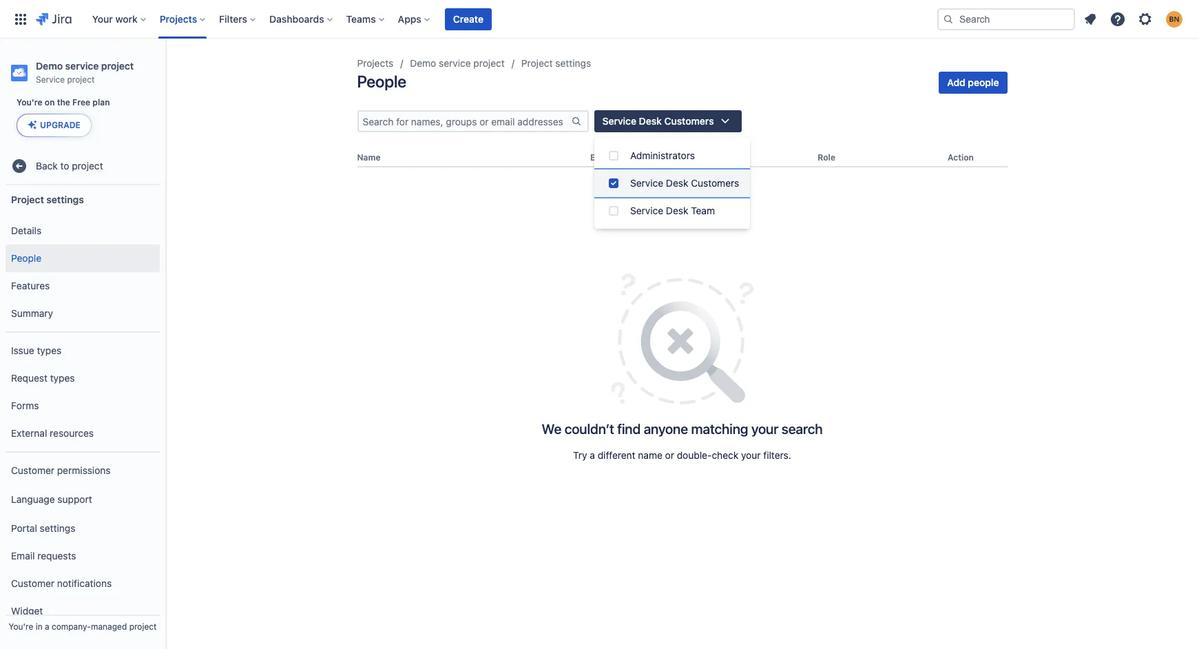 Task type: locate. For each thing, give the bounding box(es) containing it.
customers up the team
[[691, 177, 740, 189]]

customer for customer notifications
[[11, 577, 54, 589]]

1 vertical spatial you're
[[9, 622, 33, 632]]

1 horizontal spatial a
[[590, 449, 595, 461]]

1 horizontal spatial demo
[[410, 57, 436, 69]]

customer notifications link
[[6, 570, 160, 598]]

projects button
[[156, 8, 211, 30]]

0 vertical spatial email
[[591, 152, 612, 163]]

couldn't
[[565, 421, 615, 437]]

name
[[357, 152, 381, 163]]

projects right work in the top of the page
[[160, 13, 197, 24]]

desk left the team
[[666, 205, 689, 216]]

1 vertical spatial customer
[[11, 577, 54, 589]]

banner
[[0, 0, 1200, 39]]

1 vertical spatial a
[[45, 622, 49, 632]]

0 vertical spatial project settings
[[522, 57, 591, 69]]

people down "teams" dropdown button
[[357, 72, 407, 91]]

service desk team button
[[595, 197, 751, 225]]

language support
[[11, 493, 92, 505]]

demo service project link
[[410, 55, 505, 72]]

project up plan
[[101, 60, 134, 72]]

service desk customers button
[[594, 110, 742, 132]]

service down service desk customers button
[[631, 205, 664, 216]]

group containing details
[[6, 213, 160, 332]]

settings
[[556, 57, 591, 69], [46, 193, 84, 205], [40, 522, 75, 534]]

primary element
[[8, 0, 938, 38]]

1 vertical spatial people
[[11, 252, 41, 264]]

project down "primary" element
[[474, 57, 505, 69]]

0 vertical spatial customers
[[665, 115, 714, 127]]

managed
[[91, 622, 127, 632]]

back to project link
[[6, 152, 160, 180]]

0 horizontal spatial people
[[11, 252, 41, 264]]

projects down "teams" dropdown button
[[357, 57, 394, 69]]

issue types
[[11, 344, 62, 356]]

0 horizontal spatial email
[[11, 550, 35, 561]]

open roles dropdown image
[[717, 113, 734, 130]]

1 customer from the top
[[11, 464, 54, 476]]

demo for demo service project
[[410, 57, 436, 69]]

widget link
[[6, 598, 160, 625]]

customer permissions link
[[6, 457, 160, 485]]

language support link
[[6, 485, 160, 515]]

resources
[[50, 427, 94, 439]]

service desk customers up administrators
[[603, 115, 714, 127]]

to
[[60, 160, 69, 171]]

summary link
[[6, 300, 160, 327]]

1 vertical spatial service desk customers
[[631, 177, 740, 189]]

people
[[357, 72, 407, 91], [11, 252, 41, 264]]

desk
[[639, 115, 662, 127], [666, 177, 689, 189], [666, 205, 689, 216]]

you're for you're on the free plan
[[17, 97, 43, 108]]

service desk customers
[[603, 115, 714, 127], [631, 177, 740, 189]]

0 vertical spatial you're
[[17, 97, 43, 108]]

external resources link
[[6, 420, 160, 447]]

filters.
[[764, 449, 792, 461]]

appswitcher icon image
[[12, 11, 29, 27]]

email requests
[[11, 550, 76, 561]]

projects
[[160, 13, 197, 24], [357, 57, 394, 69]]

types right request
[[50, 372, 75, 384]]

0 vertical spatial settings
[[556, 57, 591, 69]]

0 vertical spatial customer
[[11, 464, 54, 476]]

service down administrators
[[631, 177, 664, 189]]

1 vertical spatial customers
[[691, 177, 740, 189]]

a right in
[[45, 622, 49, 632]]

2 vertical spatial desk
[[666, 205, 689, 216]]

0 horizontal spatial projects
[[160, 13, 197, 24]]

you're on the free plan
[[17, 97, 110, 108]]

1 vertical spatial project settings
[[11, 193, 84, 205]]

demo inside demo service project service project
[[36, 60, 63, 72]]

people down details
[[11, 252, 41, 264]]

projects inside popup button
[[160, 13, 197, 24]]

demo
[[410, 57, 436, 69], [36, 60, 63, 72]]

customer up the language
[[11, 464, 54, 476]]

0 horizontal spatial project
[[11, 193, 44, 205]]

project for demo service project
[[474, 57, 505, 69]]

2 vertical spatial settings
[[40, 522, 75, 534]]

Search field
[[938, 8, 1076, 30]]

Search for names, groups or email addresses text field
[[359, 112, 571, 131]]

1 vertical spatial desk
[[666, 177, 689, 189]]

project settings
[[522, 57, 591, 69], [11, 193, 84, 205]]

sidebar navigation image
[[150, 55, 181, 83]]

types
[[37, 344, 62, 356], [50, 372, 75, 384]]

jira image
[[36, 11, 71, 27], [36, 11, 71, 27]]

your right check
[[742, 449, 761, 461]]

service desk team
[[631, 205, 715, 216]]

0 vertical spatial service desk customers
[[603, 115, 714, 127]]

service for demo service project
[[439, 57, 471, 69]]

dashboards
[[270, 13, 324, 24]]

0 vertical spatial people
[[357, 72, 407, 91]]

create button
[[445, 8, 492, 30]]

project inside demo service project link
[[474, 57, 505, 69]]

1 horizontal spatial projects
[[357, 57, 394, 69]]

we couldn't find anyone matching your search
[[542, 421, 823, 437]]

customers left open roles dropdown image
[[665, 115, 714, 127]]

0 vertical spatial desk
[[639, 115, 662, 127]]

customer up widget
[[11, 577, 54, 589]]

name
[[638, 449, 663, 461]]

customer
[[11, 464, 54, 476], [11, 577, 54, 589]]

upgrade button
[[17, 114, 91, 137]]

2 customer from the top
[[11, 577, 54, 589]]

customer for customer permissions
[[11, 464, 54, 476]]

0 horizontal spatial service
[[65, 60, 99, 72]]

support
[[57, 493, 92, 505]]

your up filters.
[[752, 421, 779, 437]]

desk down administrators 'button'
[[666, 177, 689, 189]]

projects for 'projects' link
[[357, 57, 394, 69]]

1 horizontal spatial service
[[439, 57, 471, 69]]

you're
[[17, 97, 43, 108], [9, 622, 33, 632]]

email for email requests
[[11, 550, 35, 561]]

customers inside service desk customers dropdown button
[[665, 115, 714, 127]]

email down the portal
[[11, 550, 35, 561]]

email for email
[[591, 152, 612, 163]]

0 vertical spatial types
[[37, 344, 62, 356]]

project up free
[[67, 74, 95, 85]]

settings for language support
[[40, 522, 75, 534]]

group
[[595, 138, 751, 229], [6, 213, 160, 332], [6, 332, 160, 451], [6, 451, 160, 649]]

external
[[11, 427, 47, 439]]

group containing customer permissions
[[6, 451, 160, 649]]

1 horizontal spatial email
[[591, 152, 612, 163]]

0 horizontal spatial a
[[45, 622, 49, 632]]

service up free
[[65, 60, 99, 72]]

dashboards button
[[265, 8, 338, 30]]

project for back to project
[[72, 160, 103, 171]]

email
[[591, 152, 612, 163], [11, 550, 35, 561]]

0 vertical spatial your
[[752, 421, 779, 437]]

types right issue
[[37, 344, 62, 356]]

forms
[[11, 400, 39, 411]]

filters button
[[215, 8, 261, 30]]

service down create button
[[439, 57, 471, 69]]

search
[[782, 421, 823, 437]]

add people button
[[940, 72, 1008, 94]]

0 horizontal spatial project settings
[[11, 193, 84, 205]]

1 vertical spatial projects
[[357, 57, 394, 69]]

the
[[57, 97, 70, 108]]

double-
[[677, 449, 712, 461]]

service up administrators
[[603, 115, 637, 127]]

details link
[[6, 217, 160, 245]]

your profile and settings image
[[1167, 11, 1183, 27]]

service
[[439, 57, 471, 69], [65, 60, 99, 72]]

1 vertical spatial project
[[11, 193, 44, 205]]

0 vertical spatial projects
[[160, 13, 197, 24]]

demo up on
[[36, 60, 63, 72]]

your
[[752, 421, 779, 437], [742, 449, 761, 461]]

different
[[598, 449, 636, 461]]

work
[[115, 13, 138, 24]]

desk up administrators
[[639, 115, 662, 127]]

0 vertical spatial project
[[522, 57, 553, 69]]

or
[[665, 449, 675, 461]]

service desk customers down administrators 'button'
[[631, 177, 740, 189]]

you're down widget
[[9, 622, 33, 632]]

email left administrators
[[591, 152, 612, 163]]

customers inside service desk customers button
[[691, 177, 740, 189]]

anyone
[[644, 421, 688, 437]]

project right to
[[72, 160, 103, 171]]

try a different name or double-check your filters.
[[573, 449, 792, 461]]

1 vertical spatial email
[[11, 550, 35, 561]]

details
[[11, 224, 42, 236]]

apps
[[398, 13, 422, 24]]

request types link
[[6, 365, 160, 392]]

service inside demo service project service project
[[65, 60, 99, 72]]

a right the 'try'
[[590, 449, 595, 461]]

service desk customers button
[[595, 170, 751, 197]]

1 vertical spatial types
[[50, 372, 75, 384]]

issue
[[11, 344, 34, 356]]

project inside back to project link
[[72, 160, 103, 171]]

you're left on
[[17, 97, 43, 108]]

matching
[[692, 421, 749, 437]]

0 horizontal spatial demo
[[36, 60, 63, 72]]

create
[[453, 13, 484, 24]]

service up on
[[36, 74, 65, 85]]

demo down apps popup button
[[410, 57, 436, 69]]



Task type: vqa. For each thing, say whether or not it's contained in the screenshot.
Jira
no



Task type: describe. For each thing, give the bounding box(es) containing it.
banner containing your work
[[0, 0, 1200, 39]]

we
[[542, 421, 562, 437]]

types for request types
[[50, 372, 75, 384]]

company-
[[52, 622, 91, 632]]

your work button
[[88, 8, 151, 30]]

upgrade
[[40, 120, 81, 130]]

customer notifications
[[11, 577, 112, 589]]

1 horizontal spatial project
[[522, 57, 553, 69]]

teams button
[[342, 8, 390, 30]]

plan
[[93, 97, 110, 108]]

settings image
[[1138, 11, 1154, 27]]

search image
[[943, 13, 954, 24]]

email requests link
[[6, 542, 160, 570]]

settings for demo service project
[[556, 57, 591, 69]]

portal settings link
[[6, 515, 160, 542]]

team
[[691, 205, 715, 216]]

1 vertical spatial your
[[742, 449, 761, 461]]

notifications
[[57, 577, 112, 589]]

service desk customers inside button
[[631, 177, 740, 189]]

summary
[[11, 307, 53, 319]]

free
[[72, 97, 90, 108]]

your
[[92, 13, 113, 24]]

administrators button
[[595, 142, 751, 170]]

features link
[[6, 272, 160, 300]]

request
[[11, 372, 48, 384]]

on
[[45, 97, 55, 108]]

administrators
[[631, 150, 695, 161]]

types for issue types
[[37, 344, 62, 356]]

in
[[36, 622, 42, 632]]

language
[[11, 493, 55, 505]]

demo for demo service project service project
[[36, 60, 63, 72]]

projects link
[[357, 55, 394, 72]]

1 horizontal spatial people
[[357, 72, 407, 91]]

demo service project
[[410, 57, 505, 69]]

1 vertical spatial settings
[[46, 193, 84, 205]]

filters
[[219, 13, 247, 24]]

people link
[[6, 245, 160, 272]]

service for demo service project service project
[[65, 60, 99, 72]]

widget
[[11, 605, 43, 617]]

add people
[[948, 76, 1000, 88]]

your work
[[92, 13, 138, 24]]

permissions
[[57, 464, 111, 476]]

external resources
[[11, 427, 94, 439]]

service inside dropdown button
[[603, 115, 637, 127]]

group containing issue types
[[6, 332, 160, 451]]

customer permissions
[[11, 464, 111, 476]]

forms link
[[6, 392, 160, 420]]

back to project
[[36, 160, 103, 171]]

features
[[11, 280, 50, 291]]

find
[[618, 421, 641, 437]]

0 vertical spatial a
[[590, 449, 595, 461]]

group containing administrators
[[595, 138, 751, 229]]

add
[[948, 76, 966, 88]]

project for demo service project service project
[[101, 60, 134, 72]]

desk for the service desk team button
[[666, 205, 689, 216]]

project right 'managed'
[[129, 622, 157, 632]]

teams
[[346, 13, 376, 24]]

demo service project service project
[[36, 60, 134, 85]]

notifications image
[[1083, 11, 1099, 27]]

check
[[712, 449, 739, 461]]

request types
[[11, 372, 75, 384]]

desk for service desk customers button
[[666, 177, 689, 189]]

action
[[948, 152, 974, 163]]

requests
[[37, 550, 76, 561]]

desk inside dropdown button
[[639, 115, 662, 127]]

issue types link
[[6, 337, 160, 365]]

portal settings
[[11, 522, 75, 534]]

projects for projects popup button
[[160, 13, 197, 24]]

you're for you're in a company-managed project
[[9, 622, 33, 632]]

try
[[573, 449, 588, 461]]

1 horizontal spatial project settings
[[522, 57, 591, 69]]

service inside demo service project service project
[[36, 74, 65, 85]]

help image
[[1110, 11, 1127, 27]]

service desk customers inside dropdown button
[[603, 115, 714, 127]]

portal
[[11, 522, 37, 534]]

you're in a company-managed project
[[9, 622, 157, 632]]

back
[[36, 160, 58, 171]]

role
[[818, 152, 836, 163]]

project settings link
[[522, 55, 591, 72]]

apps button
[[394, 8, 435, 30]]

people
[[969, 76, 1000, 88]]



